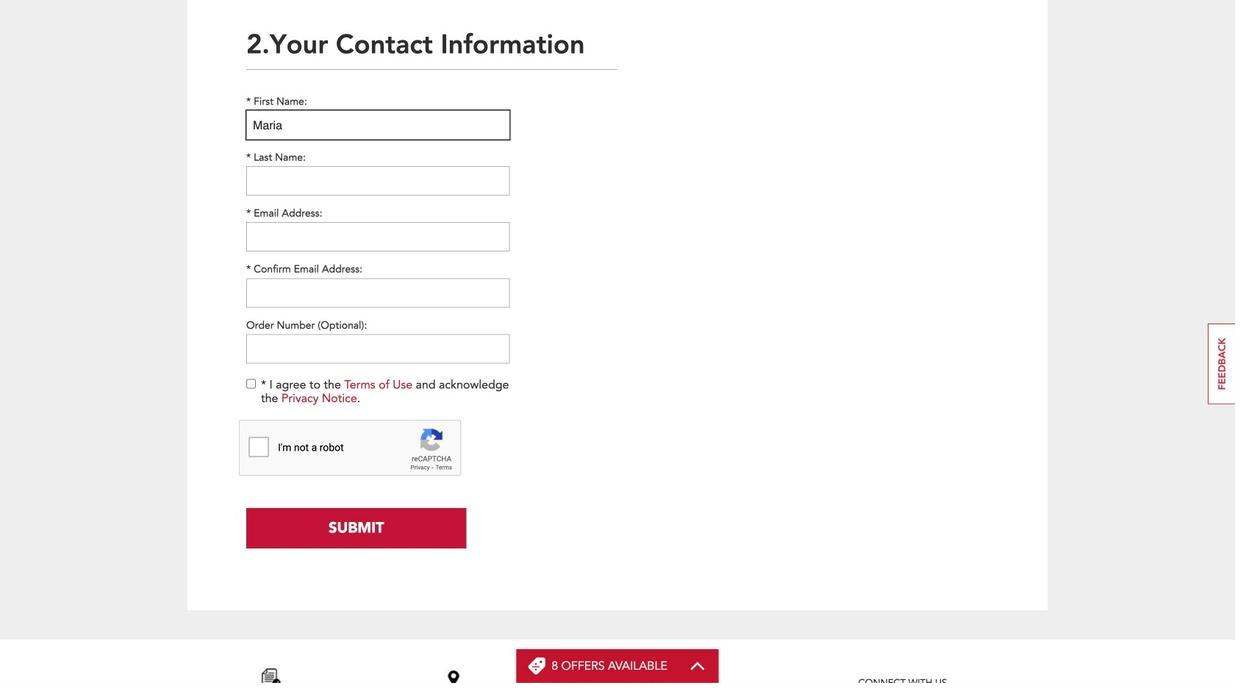 Task type: describe. For each thing, give the bounding box(es) containing it.
site feedback image
[[1208, 324, 1236, 404]]

First Name text field
[[246, 110, 510, 140]]

find a retailer image
[[439, 663, 468, 683]]

Order Number (Optional) text field
[[246, 334, 510, 364]]



Task type: locate. For each thing, give the bounding box(es) containing it.
Last Name text field
[[246, 166, 510, 196]]

Confirm Email Address email field
[[246, 278, 510, 308]]

None checkbox
[[246, 379, 256, 389]]

product registration image
[[257, 663, 286, 683]]

Email Address email field
[[246, 222, 510, 252]]



Task type: vqa. For each thing, say whether or not it's contained in the screenshot.
"Email Address" email field
yes



